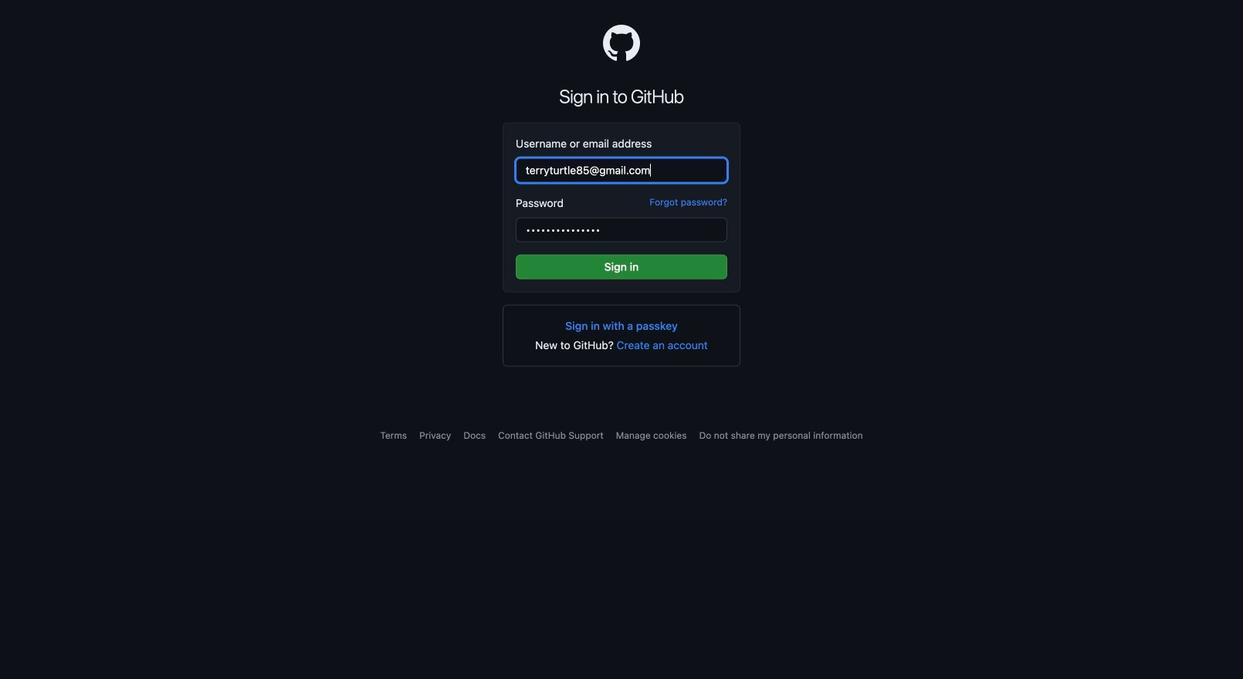Task type: vqa. For each thing, say whether or not it's contained in the screenshot.
issue opened icon
no



Task type: locate. For each thing, give the bounding box(es) containing it.
None text field
[[516, 158, 728, 183]]

None password field
[[516, 217, 728, 242]]

None submit
[[516, 255, 728, 279]]

homepage image
[[603, 25, 640, 62]]



